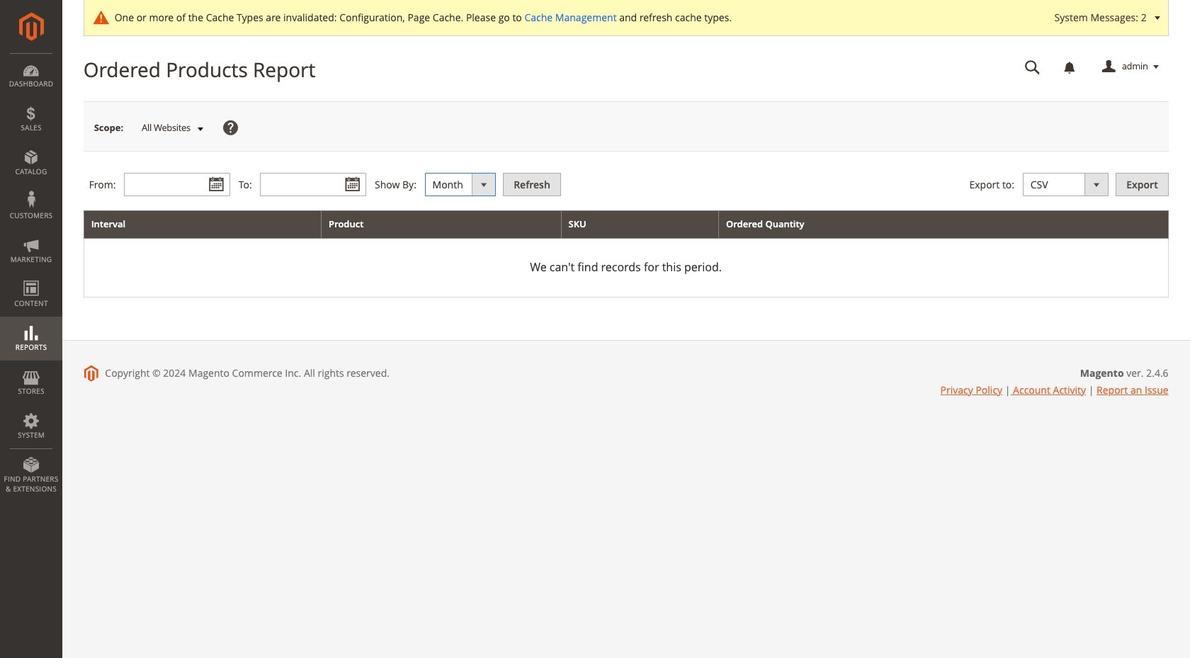 Task type: vqa. For each thing, say whether or not it's contained in the screenshot.
Text Field
yes



Task type: locate. For each thing, give the bounding box(es) containing it.
magento admin panel image
[[19, 12, 44, 41]]

menu bar
[[0, 53, 62, 501]]

None text field
[[1015, 55, 1051, 79], [124, 173, 230, 196], [260, 173, 367, 196], [1015, 55, 1051, 79], [124, 173, 230, 196], [260, 173, 367, 196]]



